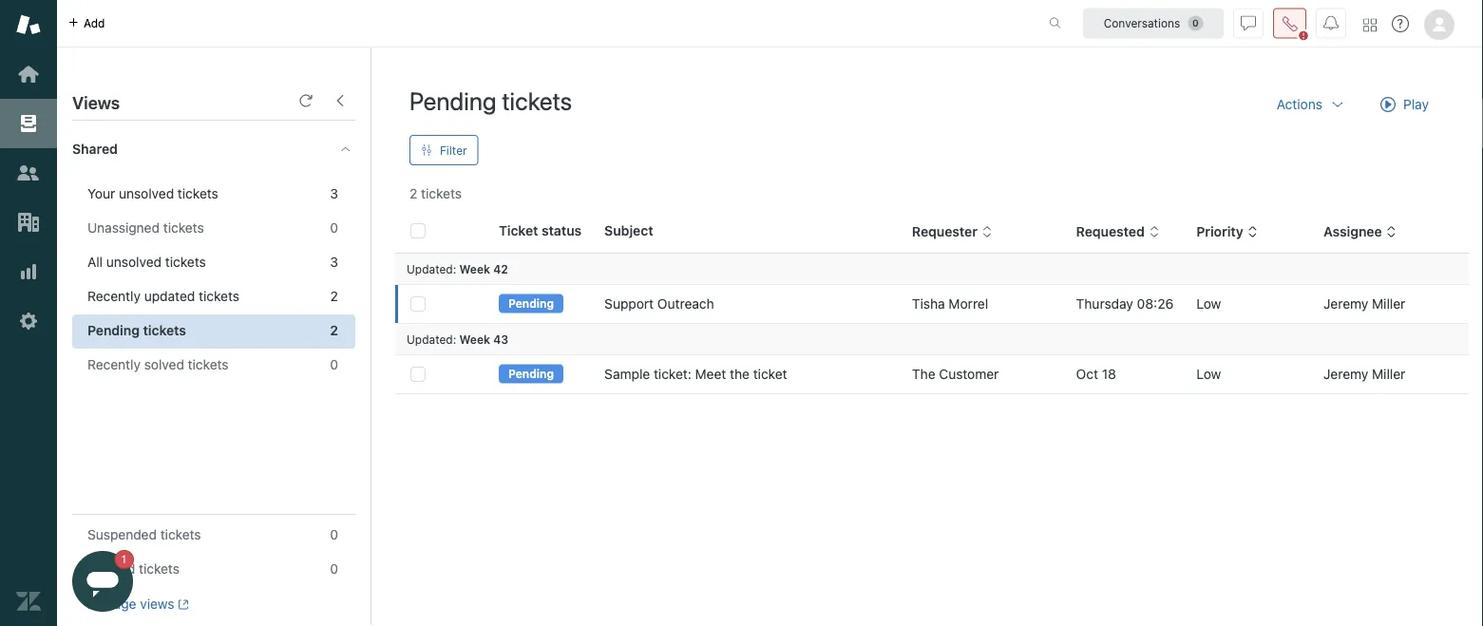 Task type: locate. For each thing, give the bounding box(es) containing it.
(opens in a new tab) image
[[174, 599, 189, 610]]

0 vertical spatial row
[[395, 285, 1469, 324]]

row
[[395, 285, 1469, 324], [395, 355, 1469, 394]]

3 0 from the top
[[330, 527, 338, 543]]

the
[[730, 366, 750, 382]]

2 week from the top
[[460, 333, 490, 346]]

0 horizontal spatial pending tickets
[[87, 323, 186, 338]]

low
[[1197, 296, 1222, 312], [1197, 366, 1222, 382]]

1 vertical spatial pending tickets
[[87, 323, 186, 338]]

1 vertical spatial unsolved
[[106, 254, 162, 270]]

zendesk support image
[[16, 12, 41, 37]]

suspended
[[87, 527, 157, 543]]

unsolved up the unassigned tickets
[[119, 186, 174, 201]]

shared heading
[[57, 121, 371, 178]]

1 jeremy from the top
[[1324, 296, 1369, 312]]

tickets
[[502, 86, 572, 115], [178, 186, 218, 201], [421, 186, 462, 201], [163, 220, 204, 236], [165, 254, 206, 270], [199, 288, 239, 304], [143, 323, 186, 338], [188, 357, 229, 373], [160, 527, 201, 543], [139, 561, 180, 577]]

0 vertical spatial recently
[[87, 288, 141, 304]]

1 vertical spatial 2
[[330, 288, 338, 304]]

the
[[912, 366, 936, 382]]

shared button
[[57, 121, 320, 178]]

row up the
[[395, 285, 1469, 324]]

pending tickets up filter
[[410, 86, 572, 115]]

jeremy miller for 08:26
[[1324, 296, 1406, 312]]

1 row from the top
[[395, 285, 1469, 324]]

0 for unassigned tickets
[[330, 220, 338, 236]]

low for thursday 08:26
[[1197, 296, 1222, 312]]

week
[[460, 262, 490, 276], [460, 333, 490, 346]]

status
[[542, 223, 582, 239]]

recently down the all
[[87, 288, 141, 304]]

jeremy
[[1324, 296, 1369, 312], [1324, 366, 1369, 382]]

2 0 from the top
[[330, 357, 338, 373]]

week left 42
[[460, 262, 490, 276]]

2 vertical spatial 2
[[330, 323, 338, 338]]

1 updated: from the top
[[407, 262, 456, 276]]

3 for your unsolved tickets
[[330, 186, 338, 201]]

thursday 08:26
[[1077, 296, 1174, 312]]

ticket:
[[654, 366, 692, 382]]

0 for deleted tickets
[[330, 561, 338, 577]]

1 vertical spatial week
[[460, 333, 490, 346]]

3
[[330, 186, 338, 201], [330, 254, 338, 270]]

manage views
[[87, 596, 174, 612]]

0 vertical spatial jeremy
[[1324, 296, 1369, 312]]

1 recently from the top
[[87, 288, 141, 304]]

your
[[87, 186, 115, 201]]

1 vertical spatial jeremy
[[1324, 366, 1369, 382]]

1 0 from the top
[[330, 220, 338, 236]]

2 recently from the top
[[87, 357, 141, 373]]

pending up 43
[[508, 297, 554, 310]]

2 miller from the top
[[1373, 366, 1406, 382]]

recently for recently solved tickets
[[87, 357, 141, 373]]

1 low from the top
[[1197, 296, 1222, 312]]

1 vertical spatial 3
[[330, 254, 338, 270]]

43
[[493, 333, 509, 346]]

4 0 from the top
[[330, 561, 338, 577]]

week left 43
[[460, 333, 490, 346]]

updated: for updated: week 42
[[407, 262, 456, 276]]

zendesk image
[[16, 589, 41, 614]]

0 vertical spatial updated:
[[407, 262, 456, 276]]

views image
[[16, 111, 41, 136]]

suspended tickets
[[87, 527, 201, 543]]

recently updated tickets
[[87, 288, 239, 304]]

priority button
[[1197, 223, 1259, 241]]

unsolved down unassigned at the top of page
[[106, 254, 162, 270]]

ticket
[[499, 223, 538, 239]]

0 vertical spatial week
[[460, 262, 490, 276]]

1 3 from the top
[[330, 186, 338, 201]]

2 3 from the top
[[330, 254, 338, 270]]

2 row from the top
[[395, 355, 1469, 394]]

3 for all unsolved tickets
[[330, 254, 338, 270]]

0 vertical spatial miller
[[1373, 296, 1406, 312]]

1 vertical spatial miller
[[1373, 366, 1406, 382]]

1 vertical spatial recently
[[87, 357, 141, 373]]

updated:
[[407, 262, 456, 276], [407, 333, 456, 346]]

08:26
[[1137, 296, 1174, 312]]

pending tickets
[[410, 86, 572, 115], [87, 323, 186, 338]]

recently
[[87, 288, 141, 304], [87, 357, 141, 373]]

1 jeremy miller from the top
[[1324, 296, 1406, 312]]

pending tickets up recently solved tickets
[[87, 323, 186, 338]]

meet
[[695, 366, 726, 382]]

0 vertical spatial unsolved
[[119, 186, 174, 201]]

updated: week 43
[[407, 333, 509, 346]]

unsolved
[[119, 186, 174, 201], [106, 254, 162, 270]]

1 vertical spatial jeremy miller
[[1324, 366, 1406, 382]]

customer
[[939, 366, 999, 382]]

0 vertical spatial low
[[1197, 296, 1222, 312]]

requester
[[912, 224, 978, 240]]

zendesk products image
[[1364, 19, 1377, 32]]

2 updated: from the top
[[407, 333, 456, 346]]

2 jeremy miller from the top
[[1324, 366, 1406, 382]]

tisha morrel
[[912, 296, 989, 312]]

thursday
[[1077, 296, 1134, 312]]

ticket status
[[499, 223, 582, 239]]

1 vertical spatial row
[[395, 355, 1469, 394]]

oct 18
[[1077, 366, 1117, 382]]

0 vertical spatial 3
[[330, 186, 338, 201]]

updated: left 42
[[407, 262, 456, 276]]

week for week 42
[[460, 262, 490, 276]]

2
[[410, 186, 418, 201], [330, 288, 338, 304], [330, 323, 338, 338]]

support outreach
[[605, 296, 714, 312]]

the customer
[[912, 366, 999, 382]]

morrel
[[949, 296, 989, 312]]

row down tisha
[[395, 355, 1469, 394]]

row containing support outreach
[[395, 285, 1469, 324]]

2 jeremy from the top
[[1324, 366, 1369, 382]]

jeremy for thursday 08:26
[[1324, 296, 1369, 312]]

1 miller from the top
[[1373, 296, 1406, 312]]

updated: left 43
[[407, 333, 456, 346]]

0 vertical spatial pending tickets
[[410, 86, 572, 115]]

requested button
[[1077, 223, 1160, 241]]

2 low from the top
[[1197, 366, 1222, 382]]

miller
[[1373, 296, 1406, 312], [1373, 366, 1406, 382]]

button displays agent's chat status as invisible. image
[[1241, 16, 1256, 31]]

0
[[330, 220, 338, 236], [330, 357, 338, 373], [330, 527, 338, 543], [330, 561, 338, 577]]

pending
[[410, 86, 497, 115], [508, 297, 554, 310], [87, 323, 140, 338], [508, 367, 554, 380]]

sample
[[605, 366, 650, 382]]

0 for recently solved tickets
[[330, 357, 338, 373]]

0 vertical spatial jeremy miller
[[1324, 296, 1406, 312]]

jeremy for oct 18
[[1324, 366, 1369, 382]]

1 vertical spatial low
[[1197, 366, 1222, 382]]

1 week from the top
[[460, 262, 490, 276]]

recently left "solved"
[[87, 357, 141, 373]]

1 vertical spatial updated:
[[407, 333, 456, 346]]

jeremy miller
[[1324, 296, 1406, 312], [1324, 366, 1406, 382]]



Task type: describe. For each thing, give the bounding box(es) containing it.
miller for 08:26
[[1373, 296, 1406, 312]]

unsolved for your
[[119, 186, 174, 201]]

assignee
[[1324, 224, 1383, 240]]

18
[[1102, 366, 1117, 382]]

0 vertical spatial 2
[[410, 186, 418, 201]]

updated: week 42
[[407, 262, 508, 276]]

all
[[87, 254, 103, 270]]

organizations image
[[16, 210, 41, 235]]

filter button
[[410, 135, 479, 165]]

get started image
[[16, 62, 41, 86]]

oct
[[1077, 366, 1099, 382]]

conversations button
[[1084, 8, 1224, 38]]

sample ticket: meet the ticket
[[605, 366, 788, 382]]

your unsolved tickets
[[87, 186, 218, 201]]

ticket
[[753, 366, 788, 382]]

collapse views pane image
[[333, 93, 348, 108]]

2 for pending tickets
[[330, 323, 338, 338]]

tisha
[[912, 296, 945, 312]]

requester button
[[912, 223, 993, 241]]

notifications image
[[1324, 16, 1339, 31]]

week for week 43
[[460, 333, 490, 346]]

unassigned
[[87, 220, 160, 236]]

add
[[84, 17, 105, 30]]

manage views link
[[87, 596, 189, 613]]

support
[[605, 296, 654, 312]]

main element
[[0, 0, 57, 626]]

unsolved for all
[[106, 254, 162, 270]]

pending down 43
[[508, 367, 554, 380]]

admin image
[[16, 309, 41, 334]]

get help image
[[1392, 15, 1410, 32]]

deleted tickets
[[87, 561, 180, 577]]

0 for suspended tickets
[[330, 527, 338, 543]]

deleted
[[87, 561, 135, 577]]

recently for recently updated tickets
[[87, 288, 141, 304]]

support outreach link
[[605, 295, 714, 314]]

priority
[[1197, 224, 1244, 240]]

pending up filter
[[410, 86, 497, 115]]

refresh views pane image
[[298, 93, 314, 108]]

2 tickets
[[410, 186, 462, 201]]

views
[[140, 596, 174, 612]]

play
[[1404, 96, 1429, 112]]

views
[[72, 92, 120, 113]]

all unsolved tickets
[[87, 254, 206, 270]]

unassigned tickets
[[87, 220, 204, 236]]

filter
[[440, 144, 467, 157]]

conversations
[[1104, 17, 1181, 30]]

actions button
[[1262, 86, 1361, 124]]

jeremy miller for 18
[[1324, 366, 1406, 382]]

shared
[[72, 141, 118, 157]]

2 for recently updated tickets
[[330, 288, 338, 304]]

row containing sample ticket: meet the ticket
[[395, 355, 1469, 394]]

updated: for updated: week 43
[[407, 333, 456, 346]]

low for oct 18
[[1197, 366, 1222, 382]]

updated
[[144, 288, 195, 304]]

requested
[[1077, 224, 1145, 240]]

manage
[[87, 596, 136, 612]]

outreach
[[658, 296, 714, 312]]

play button
[[1365, 86, 1446, 124]]

pending up recently solved tickets
[[87, 323, 140, 338]]

1 horizontal spatial pending tickets
[[410, 86, 572, 115]]

assignee button
[[1324, 223, 1398, 241]]

add button
[[57, 0, 116, 47]]

recently solved tickets
[[87, 357, 229, 373]]

42
[[493, 262, 508, 276]]

actions
[[1277, 96, 1323, 112]]

solved
[[144, 357, 184, 373]]

miller for 18
[[1373, 366, 1406, 382]]

customers image
[[16, 161, 41, 185]]

subject
[[605, 223, 654, 239]]

reporting image
[[16, 259, 41, 284]]

sample ticket: meet the ticket link
[[605, 365, 788, 384]]



Task type: vqa. For each thing, say whether or not it's contained in the screenshot.
1st row from the bottom of the page
yes



